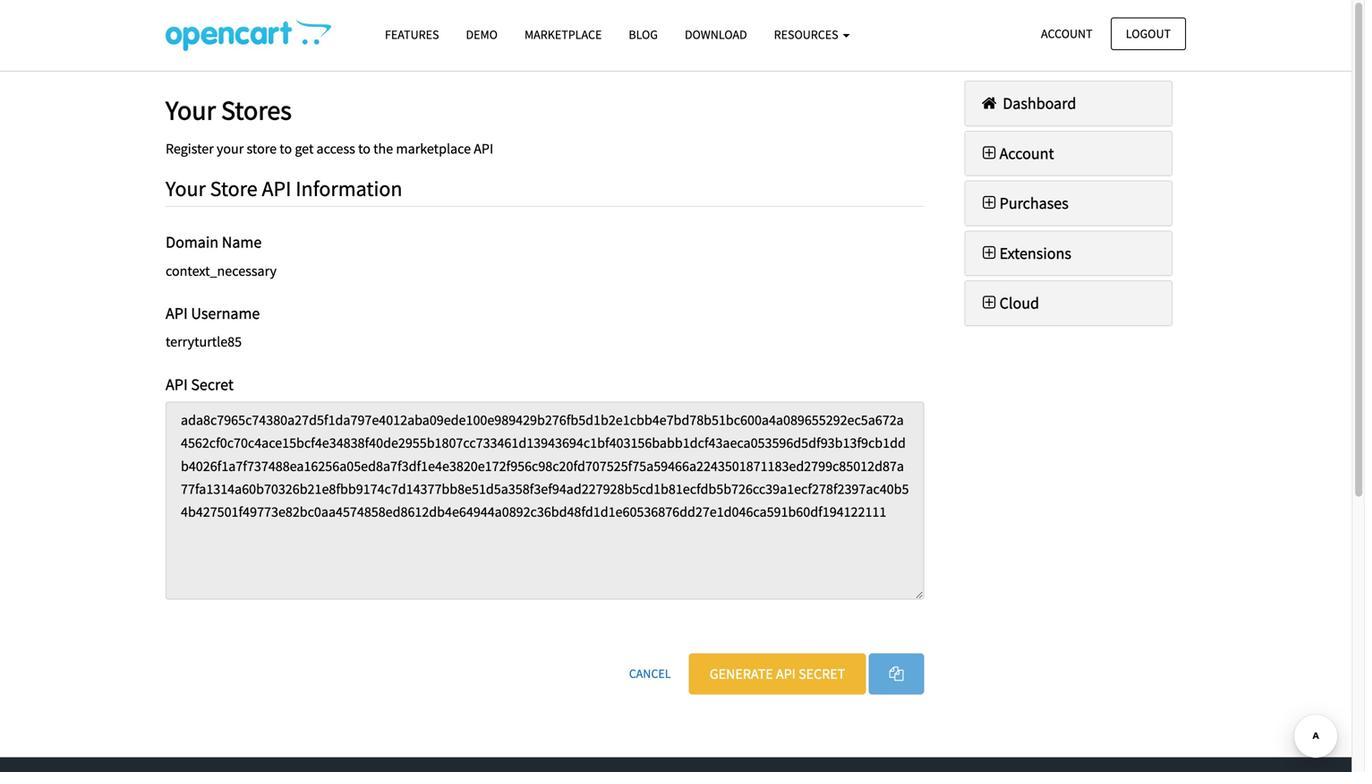 Task type: locate. For each thing, give the bounding box(es) containing it.
your up register
[[166, 93, 216, 127]]

account link up dashboard
[[1026, 17, 1108, 50]]

extensions
[[1000, 243, 1072, 263]]

plus square o image down home image
[[979, 145, 1000, 161]]

api right generate
[[776, 665, 796, 683]]

plus square o image up extensions link
[[979, 195, 1000, 211]]

plus square o image inside extensions link
[[979, 245, 1000, 261]]

domain name
[[166, 232, 262, 252]]

account up dashboard
[[1042, 26, 1093, 42]]

secret
[[191, 374, 234, 394], [799, 665, 846, 683]]

blog link
[[616, 19, 672, 50]]

plus square o image
[[979, 145, 1000, 161], [979, 295, 1000, 311]]

account link for features link
[[1026, 17, 1108, 50]]

1 horizontal spatial to
[[358, 140, 371, 158]]

api up the terryturtle85 at the left of the page
[[166, 303, 188, 323]]

your
[[217, 140, 244, 158]]

account
[[1042, 26, 1093, 42], [1000, 143, 1055, 163]]

plus square o image down extensions link
[[979, 295, 1000, 311]]

0 horizontal spatial to
[[280, 140, 292, 158]]

cancel link
[[614, 657, 687, 691]]

to
[[280, 140, 292, 158], [358, 140, 371, 158]]

1 plus square o image from the top
[[979, 145, 1000, 161]]

0 vertical spatial plus square o image
[[979, 145, 1000, 161]]

account link
[[1026, 17, 1108, 50], [979, 143, 1055, 163]]

1 vertical spatial plus square o image
[[979, 295, 1000, 311]]

plus square o image inside cloud link
[[979, 295, 1000, 311]]

0 vertical spatial your
[[166, 93, 216, 127]]

to left the
[[358, 140, 371, 158]]

copy image
[[890, 667, 904, 681]]

plus square o image
[[979, 195, 1000, 211], [979, 245, 1000, 261]]

dashboard
[[1000, 93, 1077, 113]]

api secret
[[166, 374, 234, 394]]

1 vertical spatial account link
[[979, 143, 1055, 163]]

2 plus square o image from the top
[[979, 245, 1000, 261]]

your stores
[[166, 93, 292, 127]]

api
[[474, 140, 494, 158], [262, 175, 291, 202], [166, 303, 188, 323], [166, 374, 188, 394], [776, 665, 796, 683]]

your
[[166, 93, 216, 127], [166, 175, 206, 202]]

1 vertical spatial secret
[[799, 665, 846, 683]]

access
[[317, 140, 355, 158]]

the
[[374, 140, 393, 158]]

cloud
[[1000, 293, 1040, 313]]

home image
[[979, 95, 1000, 111]]

0 vertical spatial plus square o image
[[979, 195, 1000, 211]]

1 your from the top
[[166, 93, 216, 127]]

marketplace link
[[511, 19, 616, 50]]

api down store
[[262, 175, 291, 202]]

account down the dashboard link
[[1000, 143, 1055, 163]]

logout
[[1126, 26, 1171, 42]]

api down the terryturtle85 at the left of the page
[[166, 374, 188, 394]]

secret down the terryturtle85 at the left of the page
[[191, 374, 234, 394]]

0 horizontal spatial secret
[[191, 374, 234, 394]]

api right marketplace
[[474, 140, 494, 158]]

stores
[[221, 93, 292, 127]]

plus square o image for account
[[979, 145, 1000, 161]]

to left 'get'
[[280, 140, 292, 158]]

resources link
[[761, 19, 864, 50]]

api inside button
[[776, 665, 796, 683]]

terryturtle85
[[166, 333, 242, 351]]

secret left the copy icon
[[799, 665, 846, 683]]

plus square o image inside purchases link
[[979, 195, 1000, 211]]

2 your from the top
[[166, 175, 206, 202]]

marketplace
[[396, 140, 471, 158]]

account link for the dashboard link
[[979, 143, 1055, 163]]

your down register
[[166, 175, 206, 202]]

1 plus square o image from the top
[[979, 195, 1000, 211]]

1 horizontal spatial secret
[[799, 665, 846, 683]]

0 vertical spatial account link
[[1026, 17, 1108, 50]]

account link up purchases link
[[979, 143, 1055, 163]]

generate
[[710, 665, 774, 683]]

0 vertical spatial secret
[[191, 374, 234, 394]]

2 plus square o image from the top
[[979, 295, 1000, 311]]

register your store to get access to the marketplace api
[[166, 140, 494, 158]]

1 vertical spatial plus square o image
[[979, 245, 1000, 261]]

purchases link
[[979, 193, 1069, 213]]

name
[[222, 232, 262, 252]]

API Secret text field
[[166, 402, 925, 599]]

plus square o image up cloud link
[[979, 245, 1000, 261]]

1 vertical spatial your
[[166, 175, 206, 202]]

extensions link
[[979, 243, 1072, 263]]

demo
[[466, 26, 498, 43]]



Task type: describe. For each thing, give the bounding box(es) containing it.
register
[[166, 140, 214, 158]]

plus square o image for cloud
[[979, 295, 1000, 311]]

store
[[247, 140, 277, 158]]

username
[[191, 303, 260, 323]]

0 vertical spatial account
[[1042, 26, 1093, 42]]

2 to from the left
[[358, 140, 371, 158]]

generate api secret button
[[689, 653, 866, 694]]

demo link
[[453, 19, 511, 50]]

purchases
[[1000, 193, 1069, 213]]

download
[[685, 26, 748, 43]]

domain
[[166, 232, 219, 252]]

marketplace
[[525, 26, 602, 43]]

your for your stores
[[166, 93, 216, 127]]

generate api secret
[[710, 665, 846, 683]]

dashboard link
[[979, 93, 1077, 113]]

store
[[210, 175, 258, 202]]

cloud link
[[979, 293, 1040, 313]]

blog
[[629, 26, 658, 43]]

get
[[295, 140, 314, 158]]

opencart - stores image
[[166, 19, 331, 51]]

1 vertical spatial account
[[1000, 143, 1055, 163]]

secret inside button
[[799, 665, 846, 683]]

api username
[[166, 303, 260, 323]]

download link
[[672, 19, 761, 50]]

resources
[[774, 26, 841, 43]]

plus square o image for purchases
[[979, 195, 1000, 211]]

plus square o image for extensions
[[979, 245, 1000, 261]]

1 to from the left
[[280, 140, 292, 158]]

features
[[385, 26, 439, 43]]

features link
[[372, 19, 453, 50]]

information
[[296, 175, 403, 202]]

context_necessary
[[166, 262, 277, 280]]

your for your store api information
[[166, 175, 206, 202]]

your store api information
[[166, 175, 403, 202]]

logout link
[[1111, 17, 1187, 50]]

cancel
[[629, 666, 671, 682]]



Task type: vqa. For each thing, say whether or not it's contained in the screenshot.
plus square o icon
yes



